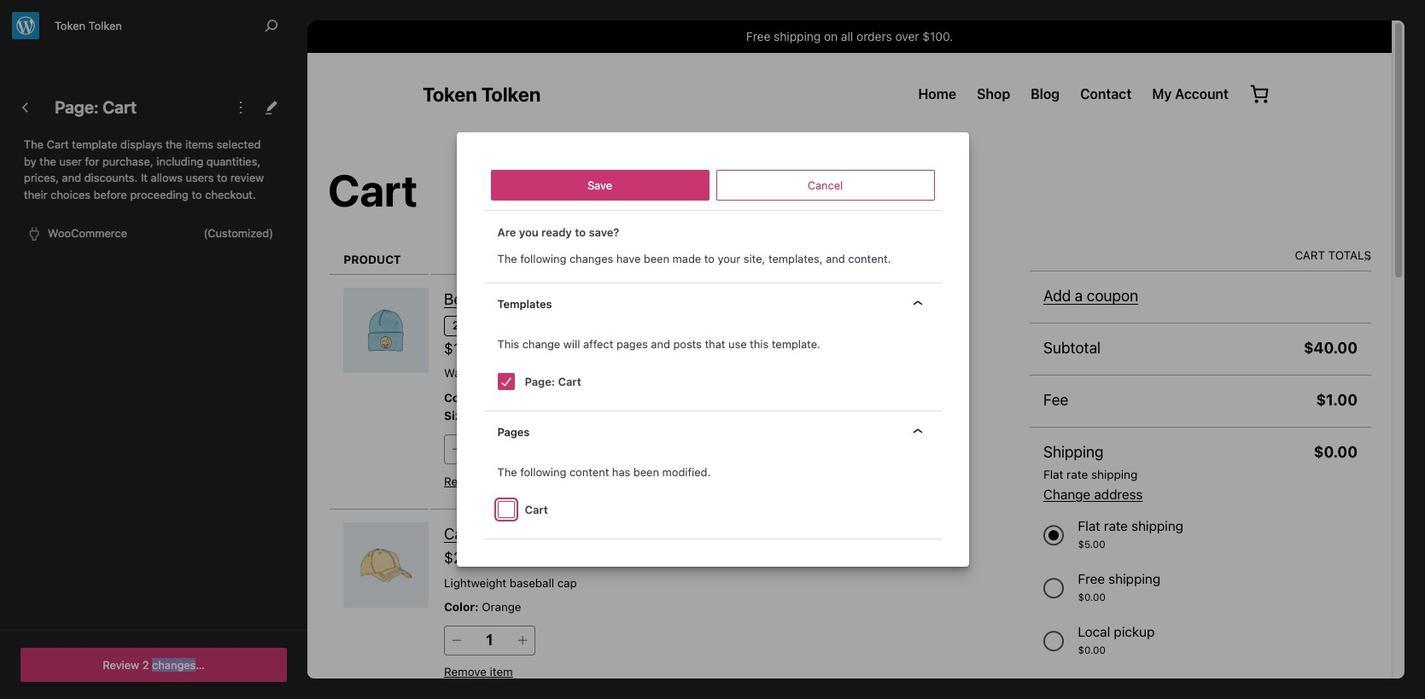 Task type: vqa. For each thing, say whether or not it's contained in the screenshot.
"2023)" within checkbox
no



Task type: describe. For each thing, give the bounding box(es) containing it.
it
[[141, 171, 148, 184]]

save button
[[491, 170, 709, 200]]

by
[[24, 154, 36, 168]]

following for changes
[[520, 252, 566, 266]]

2 horizontal spatial and
[[826, 252, 845, 266]]

review 2 changes…
[[103, 658, 205, 672]]

the for the following changes have been made to your site, templates, and content.
[[497, 252, 517, 266]]

back image
[[15, 97, 36, 118]]

quantities,
[[206, 154, 261, 168]]

to up checkout.
[[217, 171, 227, 184]]

site,
[[744, 252, 765, 266]]

woocommerce
[[48, 227, 127, 240]]

that
[[705, 337, 725, 351]]

token
[[55, 19, 85, 32]]

changes…
[[152, 658, 205, 672]]

modified.
[[662, 465, 711, 479]]

purchase,
[[102, 154, 153, 168]]

review
[[230, 171, 264, 184]]

choices
[[51, 187, 90, 201]]

1 vertical spatial page:
[[525, 375, 555, 389]]

checkout.
[[205, 187, 256, 201]]

(customized)
[[203, 227, 273, 240]]

allows
[[151, 171, 183, 184]]

pages button
[[484, 411, 941, 452]]

will
[[563, 337, 580, 351]]

2
[[142, 658, 149, 672]]

the following changes have been made to your site, templates, and content.
[[497, 252, 891, 266]]

templates,
[[768, 252, 823, 266]]

posts
[[673, 337, 702, 351]]

cancel
[[808, 178, 843, 192]]

you
[[519, 226, 539, 239]]

before
[[94, 187, 127, 201]]

content
[[570, 465, 609, 479]]

review 2 changes… button
[[20, 648, 287, 682]]

the cart template displays the items selected by the user for purchase, including quantities, prices, and discounts. it allows users to review their choices before proceeding to checkout.
[[24, 137, 264, 201]]

are
[[497, 226, 516, 239]]

including
[[156, 154, 203, 168]]

cart up displays
[[103, 97, 137, 117]]

to left 'your'
[[704, 252, 715, 266]]

review
[[103, 658, 139, 672]]

proceeding
[[130, 187, 189, 201]]

been for made
[[644, 252, 669, 266]]



Task type: locate. For each thing, give the bounding box(es) containing it.
1 horizontal spatial and
[[651, 337, 670, 351]]

been right the have
[[644, 252, 669, 266]]

and
[[62, 171, 81, 184], [826, 252, 845, 266], [651, 337, 670, 351]]

1 vertical spatial the
[[497, 252, 517, 266]]

the
[[24, 137, 44, 151], [497, 252, 517, 266], [497, 465, 517, 479]]

page: right page: cart checkbox
[[525, 375, 555, 389]]

pages
[[497, 425, 530, 439]]

the down are
[[497, 252, 517, 266]]

ready
[[541, 226, 572, 239]]

the for the following content has been modified.
[[497, 465, 517, 479]]

the for the cart template displays the items selected by the user for purchase, including quantities, prices, and discounts. it allows users to review their choices before proceeding to checkout.
[[24, 137, 44, 151]]

tolken
[[88, 19, 122, 32]]

cart up user
[[47, 137, 69, 151]]

page: up template
[[55, 97, 99, 117]]

content.
[[848, 252, 891, 266]]

template
[[72, 137, 117, 151]]

0 horizontal spatial and
[[62, 171, 81, 184]]

to down users
[[192, 187, 202, 201]]

to right ready
[[575, 226, 586, 239]]

the right by
[[39, 154, 56, 168]]

and left content.
[[826, 252, 845, 266]]

change
[[522, 337, 560, 351]]

items
[[185, 137, 213, 151]]

this
[[750, 337, 769, 351]]

templates
[[497, 297, 552, 311]]

affect
[[583, 337, 613, 351]]

edit image
[[261, 97, 282, 118]]

cancel button
[[716, 170, 935, 200]]

0 vertical spatial page: cart
[[55, 97, 137, 117]]

are you ready to save?
[[497, 226, 619, 239]]

0 vertical spatial the
[[24, 137, 44, 151]]

following down ready
[[520, 252, 566, 266]]

this change will affect pages and posts that use this template.
[[497, 337, 820, 351]]

1 horizontal spatial page:
[[525, 375, 555, 389]]

pages
[[616, 337, 648, 351]]

open command palette image
[[261, 15, 282, 36]]

has
[[612, 465, 630, 479]]

Page: Cart checkbox
[[497, 373, 514, 390]]

been
[[644, 252, 669, 266], [633, 465, 659, 479]]

0 vertical spatial page:
[[55, 97, 99, 117]]

the
[[165, 137, 182, 151], [39, 154, 56, 168]]

following left 'content'
[[520, 465, 566, 479]]

prices,
[[24, 171, 59, 184]]

2 vertical spatial the
[[497, 465, 517, 479]]

page: cart
[[55, 97, 137, 117], [525, 375, 581, 389]]

been for modified.
[[633, 465, 659, 479]]

0 vertical spatial the
[[165, 137, 182, 151]]

1 vertical spatial been
[[633, 465, 659, 479]]

save
[[587, 178, 612, 192]]

use
[[728, 337, 747, 351]]

for
[[85, 154, 99, 168]]

0 horizontal spatial page:
[[55, 97, 99, 117]]

following for content
[[520, 465, 566, 479]]

your
[[718, 252, 741, 266]]

user
[[59, 154, 82, 168]]

cart right cart option
[[525, 503, 548, 517]]

been right has
[[633, 465, 659, 479]]

1 vertical spatial page: cart
[[525, 375, 581, 389]]

1 vertical spatial the
[[39, 154, 56, 168]]

0 horizontal spatial the
[[39, 154, 56, 168]]

made
[[673, 252, 701, 266]]

0 vertical spatial following
[[520, 252, 566, 266]]

to
[[217, 171, 227, 184], [192, 187, 202, 201], [575, 226, 586, 239], [704, 252, 715, 266]]

token tolken
[[55, 19, 122, 32]]

1 following from the top
[[520, 252, 566, 266]]

1 horizontal spatial page: cart
[[525, 375, 581, 389]]

Cart checkbox
[[497, 501, 514, 518]]

changes
[[570, 252, 613, 266]]

0 vertical spatial and
[[62, 171, 81, 184]]

following
[[520, 252, 566, 266], [520, 465, 566, 479]]

2 following from the top
[[520, 465, 566, 479]]

discounts.
[[84, 171, 138, 184]]

the inside the cart template displays the items selected by the user for purchase, including quantities, prices, and discounts. it allows users to review their choices before proceeding to checkout.
[[24, 137, 44, 151]]

have
[[616, 252, 641, 266]]

1 vertical spatial following
[[520, 465, 566, 479]]

save?
[[589, 226, 619, 239]]

0 vertical spatial been
[[644, 252, 669, 266]]

1 horizontal spatial the
[[165, 137, 182, 151]]

the up including
[[165, 137, 182, 151]]

1 vertical spatial and
[[826, 252, 845, 266]]

templates button
[[484, 283, 941, 324]]

site icon image
[[12, 12, 39, 39]]

template.
[[772, 337, 820, 351]]

selected
[[216, 137, 261, 151]]

and down user
[[62, 171, 81, 184]]

the up by
[[24, 137, 44, 151]]

this
[[497, 337, 519, 351]]

page:
[[55, 97, 99, 117], [525, 375, 555, 389]]

displays
[[120, 137, 162, 151]]

page: cart down change
[[525, 375, 581, 389]]

the following content has been modified.
[[497, 465, 711, 479]]

0 horizontal spatial page: cart
[[55, 97, 137, 117]]

cart
[[103, 97, 137, 117], [47, 137, 69, 151], [558, 375, 581, 389], [525, 503, 548, 517]]

the up cart option
[[497, 465, 517, 479]]

their
[[24, 187, 47, 201]]

page: cart up template
[[55, 97, 137, 117]]

and left posts
[[651, 337, 670, 351]]

cart down will
[[558, 375, 581, 389]]

users
[[186, 171, 214, 184]]

cart inside the cart template displays the items selected by the user for purchase, including quantities, prices, and discounts. it allows users to review their choices before proceeding to checkout.
[[47, 137, 69, 151]]

and inside the cart template displays the items selected by the user for purchase, including quantities, prices, and discounts. it allows users to review their choices before proceeding to checkout.
[[62, 171, 81, 184]]

2 vertical spatial and
[[651, 337, 670, 351]]



